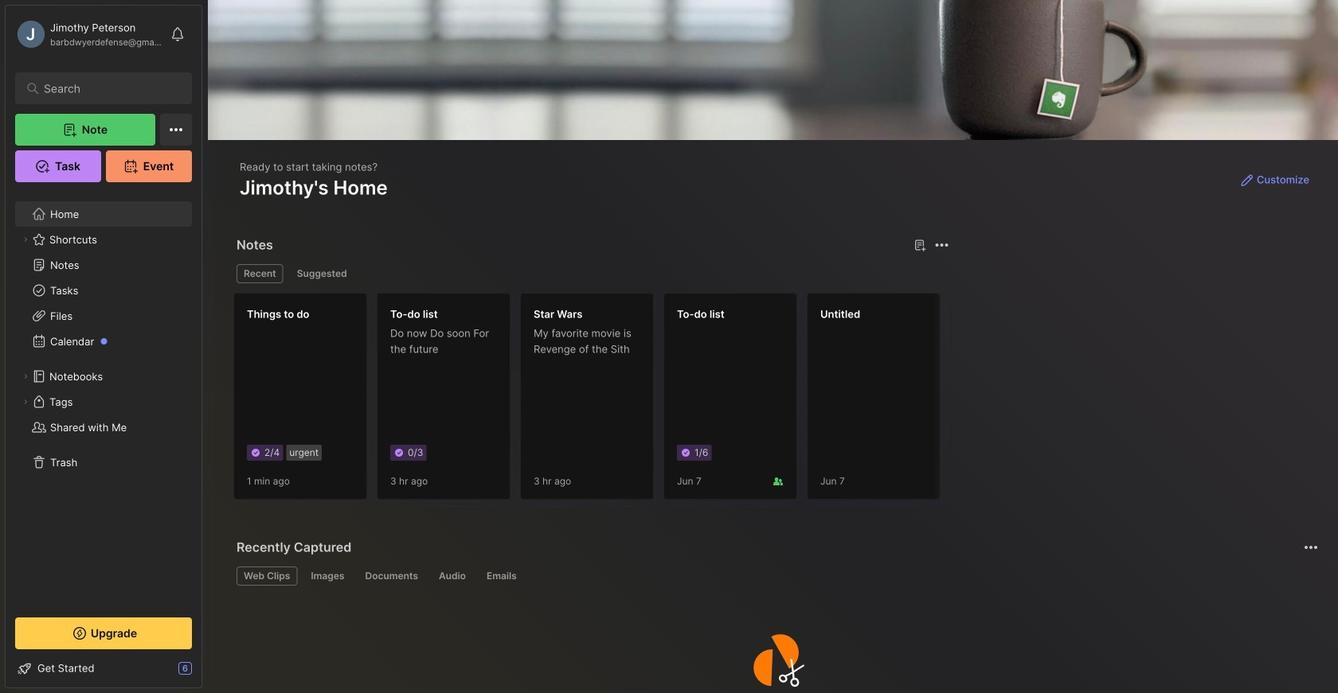 Task type: vqa. For each thing, say whether or not it's contained in the screenshot.
group inside 'tree'
no



Task type: describe. For each thing, give the bounding box(es) containing it.
More actions field
[[931, 234, 953, 256]]

main element
[[0, 0, 207, 694]]

none search field inside the main element
[[44, 79, 171, 98]]

more actions image
[[932, 236, 951, 255]]

2 tab list from the top
[[237, 567, 1316, 586]]

1 tab list from the top
[[237, 264, 947, 284]]



Task type: locate. For each thing, give the bounding box(es) containing it.
tab list
[[237, 264, 947, 284], [237, 567, 1316, 586]]

tree
[[6, 192, 202, 604]]

Help and Learning task checklist field
[[6, 656, 202, 682]]

Account field
[[15, 18, 162, 50]]

None search field
[[44, 79, 171, 98]]

click to collapse image
[[201, 664, 213, 683]]

tab
[[237, 264, 283, 284], [290, 264, 354, 284], [237, 567, 297, 586], [304, 567, 352, 586], [358, 567, 425, 586], [432, 567, 473, 586], [479, 567, 524, 586]]

0 vertical spatial tab list
[[237, 264, 947, 284]]

expand notebooks image
[[21, 372, 30, 382]]

Search text field
[[44, 81, 171, 96]]

row group
[[233, 293, 1338, 510]]

1 vertical spatial tab list
[[237, 567, 1316, 586]]

tree inside the main element
[[6, 192, 202, 604]]

expand tags image
[[21, 397, 30, 407]]



